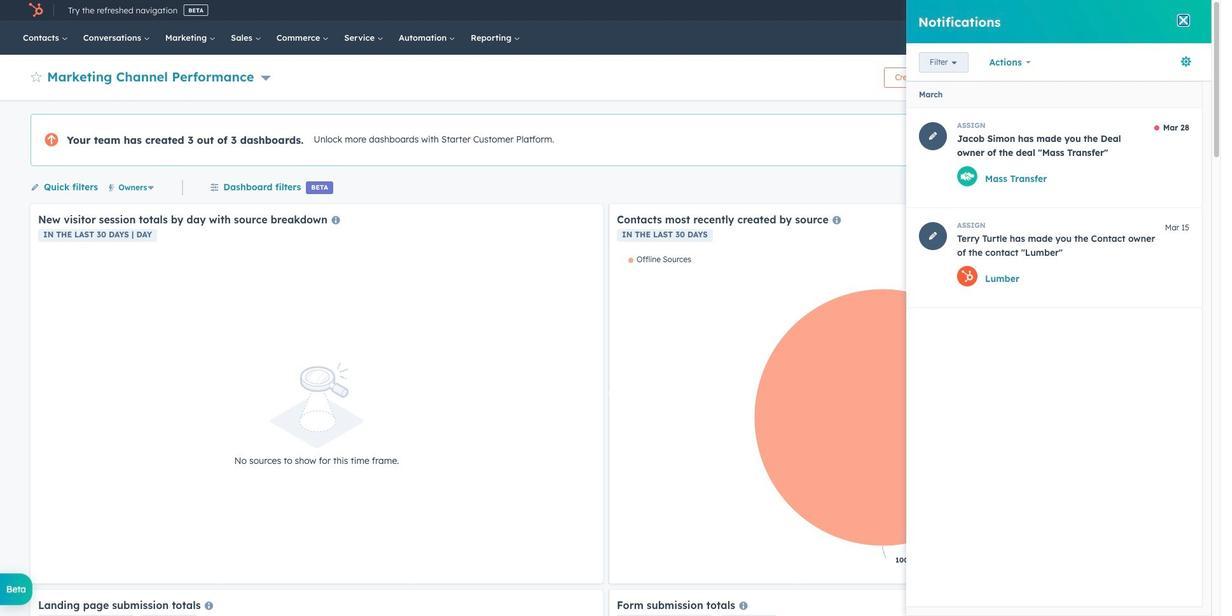 Task type: vqa. For each thing, say whether or not it's contained in the screenshot.
menu
yes



Task type: locate. For each thing, give the bounding box(es) containing it.
Search HubSpot search field
[[1024, 27, 1168, 48]]

interactive chart image
[[617, 255, 1175, 576]]

banner
[[31, 64, 1182, 88]]

form submission totals element
[[610, 590, 1182, 616]]

landing page submission totals element
[[31, 590, 603, 616]]

jer mill image
[[1104, 4, 1115, 16]]

menu
[[915, 0, 1197, 20]]

contacts most recently created by source element
[[610, 204, 1182, 584]]



Task type: describe. For each thing, give the bounding box(es) containing it.
new visitor session totals by day with source breakdown element
[[31, 204, 603, 584]]

marketplaces image
[[1008, 6, 1019, 17]]

toggle series visibility region
[[629, 255, 692, 264]]



